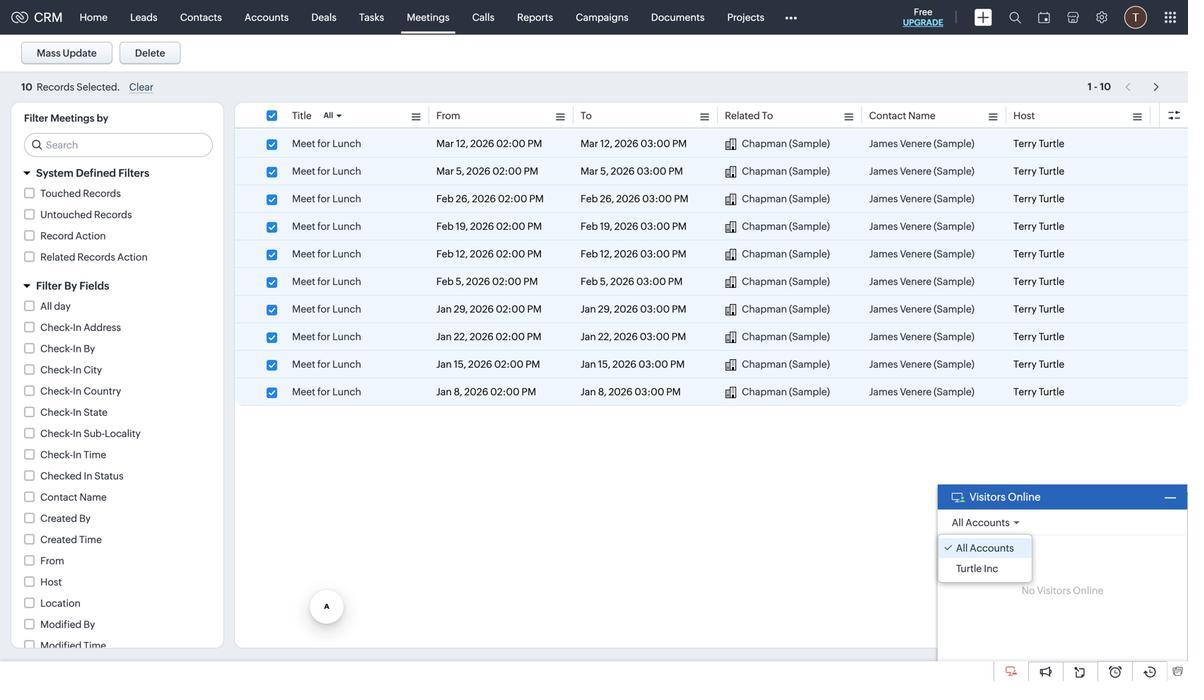 Task type: locate. For each thing, give the bounding box(es) containing it.
free
[[914, 7, 933, 17]]

mar for mar 5, 2026 03:00 pm
[[581, 166, 598, 177]]

pm up the jan 22, 2026 03:00 pm
[[672, 303, 687, 315]]

meet for lunch for feb 26, 2026 02:00 pm
[[292, 193, 361, 204]]

meet for lunch for jan 15, 2026 02:00 pm
[[292, 359, 361, 370]]

4 terry from the top
[[1014, 221, 1037, 232]]

mass update button
[[21, 42, 112, 64]]

2 terry turtle from the top
[[1014, 166, 1065, 177]]

3 terry turtle from the top
[[1014, 193, 1065, 204]]

1 - from the top
[[1094, 81, 1098, 92]]

9 chapman (sample) from the top
[[742, 359, 830, 370]]

jan down jan 15, 2026 02:00 pm
[[436, 386, 452, 398]]

4 chapman (sample) from the top
[[742, 221, 830, 232]]

name
[[909, 110, 936, 121], [80, 492, 107, 503]]

6 james from the top
[[869, 276, 898, 287]]

filter for filter meetings by
[[24, 112, 48, 124]]

2 1 from the top
[[1088, 82, 1092, 93]]

mar
[[436, 138, 454, 149], [581, 138, 598, 149], [436, 166, 454, 177], [581, 166, 598, 177]]

2026 up mar 5, 2026 02:00 pm
[[470, 138, 494, 149]]

5 chapman from the top
[[742, 248, 787, 260]]

mar 12, 2026 03:00 pm
[[581, 138, 687, 149]]

03:00 down jan 15, 2026 03:00 pm
[[635, 386, 665, 398]]

6 meet for lunch from the top
[[292, 276, 361, 287]]

records down defined
[[83, 188, 121, 199]]

1 for from the top
[[317, 138, 330, 149]]

02:00 down jan 22, 2026 02:00 pm on the left of the page
[[494, 359, 524, 370]]

0 vertical spatial action
[[76, 230, 106, 242]]

0 vertical spatial created
[[40, 513, 77, 524]]

james venere (sample) link for feb 19, 2026 03:00 pm
[[869, 219, 975, 233]]

1 vertical spatial meetings
[[50, 112, 94, 124]]

4 venere from the top
[[900, 221, 932, 232]]

3 terry from the top
[[1014, 193, 1037, 204]]

02:00 down jan 15, 2026 02:00 pm
[[490, 386, 520, 398]]

0 vertical spatial records
[[83, 188, 121, 199]]

2 19, from the left
[[600, 221, 613, 232]]

9 chapman (sample) link from the top
[[725, 357, 830, 371]]

by inside dropdown button
[[64, 280, 77, 292]]

03:00 for jan 8, 2026 03:00 pm
[[635, 386, 665, 398]]

filter
[[24, 112, 48, 124], [36, 280, 62, 292]]

9 meet for lunch from the top
[[292, 359, 361, 370]]

logo image
[[11, 12, 28, 23]]

check- down check-in country
[[40, 407, 73, 418]]

venere for feb 26, 2026 03:00 pm
[[900, 193, 932, 204]]

turtle inside tree item
[[956, 563, 982, 574]]

check-in sub-locality
[[40, 428, 141, 439]]

2026 for mar 12, 2026 02:00 pm
[[470, 138, 494, 149]]

turtle inc tree item
[[939, 558, 1032, 579]]

2026 up jan 8, 2026 02:00 pm on the left
[[468, 359, 492, 370]]

2 for from the top
[[317, 166, 330, 177]]

6 chapman (sample) from the top
[[742, 276, 830, 287]]

5 meet from the top
[[292, 248, 315, 260]]

1 vertical spatial host
[[40, 577, 62, 588]]

0 vertical spatial modified
[[40, 619, 82, 630]]

10 meet from the top
[[292, 386, 315, 398]]

26, down mar 5, 2026 03:00 pm
[[600, 193, 614, 204]]

0 vertical spatial filter
[[24, 112, 48, 124]]

tasks
[[359, 12, 384, 23]]

pm for jan 22, 2026 03:00 pm
[[672, 331, 686, 342]]

29, down 'feb 5, 2026 02:00 pm'
[[454, 303, 468, 315]]

1 james from the top
[[869, 138, 898, 149]]

5, up jan 29, 2026 02:00 pm
[[456, 276, 464, 287]]

8 lunch from the top
[[332, 331, 361, 342]]

created down created by
[[40, 534, 77, 545]]

check- for check-in address
[[40, 322, 73, 333]]

1 horizontal spatial related
[[725, 110, 760, 121]]

pm down feb 26, 2026 02:00 pm
[[528, 221, 542, 232]]

3 chapman (sample) link from the top
[[725, 192, 830, 206]]

lunch for feb 26, 2026 02:00 pm
[[332, 193, 361, 204]]

pm
[[528, 138, 542, 149], [672, 138, 687, 149], [524, 166, 539, 177], [669, 166, 683, 177], [529, 193, 544, 204], [674, 193, 689, 204], [528, 221, 542, 232], [672, 221, 687, 232], [527, 248, 542, 260], [672, 248, 687, 260], [524, 276, 538, 287], [668, 276, 683, 287], [527, 303, 542, 315], [672, 303, 687, 315], [527, 331, 542, 342], [672, 331, 686, 342], [526, 359, 540, 370], [670, 359, 685, 370], [522, 386, 536, 398], [667, 386, 681, 398]]

3 james venere (sample) from the top
[[869, 193, 975, 204]]

0 horizontal spatial visitors
[[970, 491, 1006, 503]]

02:00 up feb 19, 2026 02:00 pm
[[498, 193, 527, 204]]

03:00 up mar 5, 2026 03:00 pm
[[641, 138, 670, 149]]

related
[[725, 110, 760, 121], [40, 251, 75, 263]]

2026 down the mar 12, 2026 02:00 pm
[[467, 166, 491, 177]]

feb up feb 5, 2026 03:00 pm
[[581, 248, 598, 260]]

0 vertical spatial related
[[725, 110, 760, 121]]

1 horizontal spatial 8,
[[598, 386, 607, 398]]

venere for mar 12, 2026 03:00 pm
[[900, 138, 932, 149]]

jan 22, 2026 03:00 pm
[[581, 331, 686, 342]]

chapman (sample) link for jan 29, 2026 03:00 pm
[[725, 302, 830, 316]]

online right no
[[1073, 585, 1104, 596]]

lunch for mar 5, 2026 02:00 pm
[[332, 166, 361, 177]]

2026 up "feb 12, 2026 03:00 pm"
[[615, 221, 639, 232]]

(sample)
[[789, 138, 830, 149], [934, 138, 975, 149], [789, 166, 830, 177], [934, 166, 975, 177], [789, 193, 830, 204], [934, 193, 975, 204], [789, 221, 830, 232], [934, 221, 975, 232], [789, 248, 830, 260], [934, 248, 975, 260], [789, 276, 830, 287], [934, 276, 975, 287], [789, 303, 830, 315], [934, 303, 975, 315], [789, 331, 830, 342], [934, 331, 975, 342], [789, 359, 830, 370], [934, 359, 975, 370], [789, 386, 830, 398], [934, 386, 975, 398]]

1 horizontal spatial 22,
[[598, 331, 612, 342]]

10 venere from the top
[[900, 386, 932, 398]]

from down created time
[[40, 555, 64, 567]]

0 horizontal spatial related
[[40, 251, 75, 263]]

chapman (sample) link for mar 5, 2026 03:00 pm
[[725, 164, 830, 178]]

meet for jan 8, 2026 02:00 pm
[[292, 386, 315, 398]]

accounts inside tree item
[[970, 543, 1014, 554]]

time down the 'sub-'
[[84, 449, 106, 461]]

8 chapman (sample) link from the top
[[725, 330, 830, 344]]

row group
[[235, 130, 1189, 406]]

0 vertical spatial contact
[[869, 110, 907, 121]]

5, for feb 5, 2026 03:00 pm
[[600, 276, 609, 287]]

host
[[1014, 110, 1035, 121], [40, 577, 62, 588]]

from up the mar 12, 2026 02:00 pm
[[436, 110, 460, 121]]

8 meet from the top
[[292, 331, 315, 342]]

2 8, from the left
[[598, 386, 607, 398]]

9 meet for lunch link from the top
[[292, 357, 361, 371]]

10 terry from the top
[[1014, 386, 1037, 398]]

10 terry turtle from the top
[[1014, 386, 1065, 398]]

5 james venere (sample) link from the top
[[869, 247, 975, 261]]

jan for jan 22, 2026 02:00 pm
[[436, 331, 452, 342]]

1 vertical spatial contact
[[40, 492, 78, 503]]

lunch for jan 15, 2026 02:00 pm
[[332, 359, 361, 370]]

1 horizontal spatial 19,
[[600, 221, 613, 232]]

4 james venere (sample) link from the top
[[869, 219, 975, 233]]

0 vertical spatial host
[[1014, 110, 1035, 121]]

meet
[[292, 138, 315, 149], [292, 166, 315, 177], [292, 193, 315, 204], [292, 221, 315, 232], [292, 248, 315, 260], [292, 276, 315, 287], [292, 303, 315, 315], [292, 331, 315, 342], [292, 359, 315, 370], [292, 386, 315, 398]]

6 james venere (sample) from the top
[[869, 276, 975, 287]]

6 terry from the top
[[1014, 276, 1037, 287]]

2026 up jan 15, 2026 02:00 pm
[[470, 331, 494, 342]]

2 venere from the top
[[900, 166, 932, 177]]

02:00 down feb 12, 2026 02:00 pm
[[492, 276, 522, 287]]

0 vertical spatial all accounts
[[952, 517, 1010, 528]]

title
[[292, 110, 312, 121]]

pm for jan 8, 2026 02:00 pm
[[522, 386, 536, 398]]

1 to from the left
[[581, 110, 592, 121]]

0 horizontal spatial online
[[1008, 491, 1041, 503]]

pm down jan 29, 2026 02:00 pm
[[527, 331, 542, 342]]

jan down 'feb 5, 2026 02:00 pm'
[[436, 303, 452, 315]]

all accounts up the turtle inc tree item
[[956, 543, 1014, 554]]

chapman (sample) link for feb 12, 2026 03:00 pm
[[725, 247, 830, 261]]

check- up check-in city
[[40, 343, 73, 354]]

search element
[[1001, 0, 1030, 35]]

15, for jan 15, 2026 02:00 pm
[[454, 359, 466, 370]]

meetings left by
[[50, 112, 94, 124]]

lunch
[[332, 138, 361, 149], [332, 166, 361, 177], [332, 193, 361, 204], [332, 221, 361, 232], [332, 248, 361, 260], [332, 276, 361, 287], [332, 303, 361, 315], [332, 331, 361, 342], [332, 359, 361, 370], [332, 386, 361, 398]]

10 chapman from the top
[[742, 386, 787, 398]]

chapman (sample) link for feb 19, 2026 03:00 pm
[[725, 219, 830, 233]]

leads
[[130, 12, 157, 23]]

6 venere from the top
[[900, 276, 932, 287]]

check-
[[40, 322, 73, 333], [40, 343, 73, 354], [40, 364, 73, 376], [40, 386, 73, 397], [40, 407, 73, 418], [40, 428, 73, 439], [40, 449, 73, 461]]

0 horizontal spatial meetings
[[50, 112, 94, 124]]

mar for mar 5, 2026 02:00 pm
[[436, 166, 454, 177]]

1 vertical spatial related
[[40, 251, 75, 263]]

jan for jan 29, 2026 03:00 pm
[[581, 303, 596, 315]]

0 vertical spatial contact name
[[869, 110, 936, 121]]

visitors up all accounts field
[[970, 491, 1006, 503]]

22, up jan 15, 2026 03:00 pm
[[598, 331, 612, 342]]

feb up the jan 29, 2026 03:00 pm
[[581, 276, 598, 287]]

4 james venere (sample) from the top
[[869, 221, 975, 232]]

to
[[581, 110, 592, 121], [762, 110, 773, 121]]

2 james venere (sample) link from the top
[[869, 164, 975, 178]]

reports link
[[506, 0, 565, 34]]

row group containing meet for lunch
[[235, 130, 1189, 406]]

state
[[84, 407, 108, 418]]

2 - from the top
[[1094, 82, 1098, 93]]

tasks link
[[348, 0, 396, 34]]

check- for check-in state
[[40, 407, 73, 418]]

created time
[[40, 534, 102, 545]]

9 chapman from the top
[[742, 359, 787, 370]]

mar up mar 5, 2026 03:00 pm
[[581, 138, 598, 149]]

chapman for mar 12, 2026 03:00 pm
[[742, 138, 787, 149]]

0 horizontal spatial 19,
[[456, 221, 468, 232]]

8 chapman (sample) from the top
[[742, 331, 830, 342]]

in for country
[[73, 386, 82, 397]]

1 - 10
[[1088, 81, 1111, 92], [1088, 82, 1111, 93]]

calls link
[[461, 0, 506, 34]]

1 horizontal spatial 26,
[[600, 193, 614, 204]]

02:00 for mar 5, 2026 02:00 pm
[[493, 166, 522, 177]]

defined
[[76, 167, 116, 179]]

1 vertical spatial filter
[[36, 280, 62, 292]]

records up fields
[[77, 251, 115, 263]]

james venere (sample) for mar 5, 2026 03:00 pm
[[869, 166, 975, 177]]

chapman (sample) link
[[725, 137, 830, 151], [725, 164, 830, 178], [725, 192, 830, 206], [725, 219, 830, 233], [725, 247, 830, 261], [725, 274, 830, 289], [725, 302, 830, 316], [725, 330, 830, 344], [725, 357, 830, 371], [725, 385, 830, 399]]

accounts up all accounts tree item
[[966, 517, 1010, 528]]

in left state
[[73, 407, 82, 418]]

jan 29, 2026 03:00 pm
[[581, 303, 687, 315]]

2026 up mar 5, 2026 03:00 pm
[[615, 138, 639, 149]]

pm for feb 5, 2026 02:00 pm
[[524, 276, 538, 287]]

15, for jan 15, 2026 03:00 pm
[[598, 359, 611, 370]]

02:00 up mar 5, 2026 02:00 pm
[[496, 138, 526, 149]]

3 meet from the top
[[292, 193, 315, 204]]

02:00 down feb 26, 2026 02:00 pm
[[496, 221, 526, 232]]

chapman (sample)
[[742, 138, 830, 149], [742, 166, 830, 177], [742, 193, 830, 204], [742, 221, 830, 232], [742, 248, 830, 260], [742, 276, 830, 287], [742, 303, 830, 315], [742, 331, 830, 342], [742, 359, 830, 370], [742, 386, 830, 398]]

2 26, from the left
[[600, 193, 614, 204]]

4 chapman from the top
[[742, 221, 787, 232]]

james venere (sample) link for feb 26, 2026 03:00 pm
[[869, 192, 975, 206]]

6 meet from the top
[[292, 276, 315, 287]]

create menu element
[[966, 0, 1001, 34]]

5, for mar 5, 2026 03:00 pm
[[600, 166, 609, 177]]

pm up mar 5, 2026 03:00 pm
[[672, 138, 687, 149]]

filter by fields button
[[11, 273, 224, 299]]

1 vertical spatial created
[[40, 534, 77, 545]]

1 vertical spatial contact name
[[40, 492, 107, 503]]

action up filter by fields dropdown button
[[117, 251, 148, 263]]

02:00 for jan 22, 2026 02:00 pm
[[496, 331, 525, 342]]

5 meet for lunch link from the top
[[292, 247, 361, 261]]

time down created by
[[79, 534, 102, 545]]

check- up checked
[[40, 449, 73, 461]]

all accounts
[[952, 517, 1010, 528], [956, 543, 1014, 554]]

1 vertical spatial records
[[94, 209, 132, 220]]

delete
[[135, 47, 165, 59]]

03:00
[[641, 138, 670, 149], [637, 166, 667, 177], [642, 193, 672, 204], [641, 221, 670, 232], [640, 248, 670, 260], [637, 276, 666, 287], [640, 303, 670, 315], [640, 331, 670, 342], [639, 359, 668, 370], [635, 386, 665, 398]]

0 horizontal spatial name
[[80, 492, 107, 503]]

related records action
[[40, 251, 148, 263]]

6 chapman (sample) link from the top
[[725, 274, 830, 289]]

1 horizontal spatial 29,
[[598, 303, 612, 315]]

meet for lunch for mar 5, 2026 02:00 pm
[[292, 166, 361, 177]]

0 vertical spatial meetings
[[407, 12, 450, 23]]

02:00 for feb 12, 2026 02:00 pm
[[496, 248, 525, 260]]

8 terry turtle from the top
[[1014, 331, 1065, 342]]

mar up mar 5, 2026 02:00 pm
[[436, 138, 454, 149]]

time down "modified by"
[[84, 640, 106, 652]]

all up all accounts tree item
[[952, 517, 964, 528]]

3 check- from the top
[[40, 364, 73, 376]]

03:00 for jan 15, 2026 03:00 pm
[[639, 359, 668, 370]]

0 horizontal spatial 29,
[[454, 303, 468, 315]]

in down check-in address
[[73, 343, 82, 354]]

12, for mar 12, 2026 02:00 pm
[[456, 138, 468, 149]]

upgrade
[[903, 18, 944, 27]]

mar down the mar 12, 2026 02:00 pm
[[436, 166, 454, 177]]

5 james from the top
[[869, 248, 898, 260]]

03:00 for mar 5, 2026 03:00 pm
[[637, 166, 667, 177]]

james venere (sample) link for jan 8, 2026 03:00 pm
[[869, 385, 975, 399]]

filter inside filter by fields dropdown button
[[36, 280, 62, 292]]

5, up the jan 29, 2026 03:00 pm
[[600, 276, 609, 287]]

feb for feb 5, 2026 03:00 pm
[[581, 276, 598, 287]]

12, up mar 5, 2026 02:00 pm
[[456, 138, 468, 149]]

selected.
[[76, 81, 120, 93]]

jan down jan 15, 2026 03:00 pm
[[581, 386, 596, 398]]

10 chapman (sample) link from the top
[[725, 385, 830, 399]]

1 vertical spatial from
[[40, 555, 64, 567]]

filters
[[118, 167, 149, 179]]

2026 down mar 5, 2026 02:00 pm
[[472, 193, 496, 204]]

venere for jan 15, 2026 03:00 pm
[[900, 359, 932, 370]]

1 vertical spatial visitors
[[1037, 585, 1071, 596]]

2026 down the mar 12, 2026 03:00 pm
[[611, 166, 635, 177]]

search image
[[1010, 11, 1022, 23]]

2 vertical spatial records
[[77, 251, 115, 263]]

pm for mar 5, 2026 03:00 pm
[[669, 166, 683, 177]]

0 horizontal spatial contact
[[40, 492, 78, 503]]

pm for jan 15, 2026 02:00 pm
[[526, 359, 540, 370]]

29, for jan 29, 2026 03:00 pm
[[598, 303, 612, 315]]

filter for filter by fields
[[36, 280, 62, 292]]

2 lunch from the top
[[332, 166, 361, 177]]

2 james venere (sample) from the top
[[869, 166, 975, 177]]

all day
[[40, 301, 71, 312]]

2 james from the top
[[869, 166, 898, 177]]

5 chapman (sample) from the top
[[742, 248, 830, 260]]

29, down feb 5, 2026 03:00 pm
[[598, 303, 612, 315]]

feb up 'feb 5, 2026 02:00 pm'
[[436, 248, 454, 260]]

james venere (sample) for feb 5, 2026 03:00 pm
[[869, 276, 975, 287]]

4 meet from the top
[[292, 221, 315, 232]]

in for by
[[73, 343, 82, 354]]

Search text field
[[25, 134, 212, 156]]

0 vertical spatial visitors
[[970, 491, 1006, 503]]

4 lunch from the top
[[332, 221, 361, 232]]

meet for lunch link
[[292, 137, 361, 151], [292, 164, 361, 178], [292, 192, 361, 206], [292, 219, 361, 233], [292, 247, 361, 261], [292, 274, 361, 289], [292, 302, 361, 316], [292, 330, 361, 344], [292, 357, 361, 371], [292, 385, 361, 399]]

5 for from the top
[[317, 248, 330, 260]]

meet for lunch link for jan 29, 2026 02:00 pm
[[292, 302, 361, 316]]

1 chapman (sample) from the top
[[742, 138, 830, 149]]

26, down mar 5, 2026 02:00 pm
[[456, 193, 470, 204]]

jan up jan 8, 2026 03:00 pm
[[581, 359, 596, 370]]

5 james venere (sample) from the top
[[869, 248, 975, 260]]

tree
[[939, 535, 1032, 582]]

1 vertical spatial action
[[117, 251, 148, 263]]

venere for mar 5, 2026 03:00 pm
[[900, 166, 932, 177]]

1 horizontal spatial online
[[1073, 585, 1104, 596]]

2 check- from the top
[[40, 343, 73, 354]]

3 james from the top
[[869, 193, 898, 204]]

contact name
[[869, 110, 936, 121], [40, 492, 107, 503]]

by up created time
[[79, 513, 91, 524]]

modified
[[40, 619, 82, 630], [40, 640, 82, 652]]

1 8, from the left
[[454, 386, 462, 398]]

time
[[84, 449, 106, 461], [79, 534, 102, 545], [84, 640, 106, 652]]

checked
[[40, 470, 82, 482]]

4 meet for lunch from the top
[[292, 221, 361, 232]]

7 terry turtle from the top
[[1014, 303, 1065, 315]]

7 venere from the top
[[900, 303, 932, 315]]

7 james venere (sample) link from the top
[[869, 302, 975, 316]]

check- down check-in by at the bottom left of page
[[40, 364, 73, 376]]

2026 up 'feb 5, 2026 02:00 pm'
[[470, 248, 494, 260]]

3 venere from the top
[[900, 193, 932, 204]]

feb for feb 12, 2026 02:00 pm
[[436, 248, 454, 260]]

26,
[[456, 193, 470, 204], [600, 193, 614, 204]]

accounts left deals
[[245, 12, 289, 23]]

0 horizontal spatial 15,
[[454, 359, 466, 370]]

venere
[[900, 138, 932, 149], [900, 166, 932, 177], [900, 193, 932, 204], [900, 221, 932, 232], [900, 248, 932, 260], [900, 276, 932, 287], [900, 303, 932, 315], [900, 331, 932, 342], [900, 359, 932, 370], [900, 386, 932, 398]]

feb 5, 2026 03:00 pm
[[581, 276, 683, 287]]

1 horizontal spatial from
[[436, 110, 460, 121]]

jan for jan 29, 2026 02:00 pm
[[436, 303, 452, 315]]

accounts inside field
[[966, 517, 1010, 528]]

5, down the mar 12, 2026 03:00 pm
[[600, 166, 609, 177]]

terry turtle for jan 8, 2026 03:00 pm
[[1014, 386, 1065, 398]]

22,
[[454, 331, 468, 342], [598, 331, 612, 342]]

9 james venere (sample) link from the top
[[869, 357, 975, 371]]

feb down mar 5, 2026 03:00 pm
[[581, 193, 598, 204]]

created
[[40, 513, 77, 524], [40, 534, 77, 545]]

03:00 down "feb 12, 2026 03:00 pm"
[[637, 276, 666, 287]]

tree containing all accounts
[[939, 535, 1032, 582]]

james venere (sample)
[[869, 138, 975, 149], [869, 166, 975, 177], [869, 193, 975, 204], [869, 221, 975, 232], [869, 248, 975, 260], [869, 276, 975, 287], [869, 303, 975, 315], [869, 331, 975, 342], [869, 359, 975, 370], [869, 386, 975, 398]]

in left status
[[84, 470, 92, 482]]

mar 5, 2026 02:00 pm
[[436, 166, 539, 177]]

1 26, from the left
[[456, 193, 470, 204]]

pm down feb 26, 2026 03:00 pm
[[672, 221, 687, 232]]

4 for from the top
[[317, 221, 330, 232]]

1 horizontal spatial 15,
[[598, 359, 611, 370]]

terry turtle for feb 5, 2026 03:00 pm
[[1014, 276, 1065, 287]]

0 vertical spatial name
[[909, 110, 936, 121]]

for for mar 12, 2026 02:00 pm
[[317, 138, 330, 149]]

2026 for feb 12, 2026 02:00 pm
[[470, 248, 494, 260]]

venere for jan 29, 2026 03:00 pm
[[900, 303, 932, 315]]

meet for lunch for mar 12, 2026 02:00 pm
[[292, 138, 361, 149]]

8 meet for lunch link from the top
[[292, 330, 361, 344]]

filter by fields
[[36, 280, 109, 292]]

2 vertical spatial accounts
[[970, 543, 1014, 554]]

1 chapman from the top
[[742, 138, 787, 149]]

meet for lunch for jan 8, 2026 02:00 pm
[[292, 386, 361, 398]]

record action
[[40, 230, 106, 242]]

03:00 down feb 26, 2026 03:00 pm
[[641, 221, 670, 232]]

in up check-in by at the bottom left of page
[[73, 322, 82, 333]]

1 15, from the left
[[454, 359, 466, 370]]

meet for feb 5, 2026 02:00 pm
[[292, 276, 315, 287]]

in up checked in status
[[73, 449, 82, 461]]

feb for feb 5, 2026 02:00 pm
[[436, 276, 454, 287]]

1 created from the top
[[40, 513, 77, 524]]

pm up feb 26, 2026 02:00 pm
[[524, 166, 539, 177]]

3 lunch from the top
[[332, 193, 361, 204]]

lunch for jan 8, 2026 02:00 pm
[[332, 386, 361, 398]]

terry turtle
[[1014, 138, 1065, 149], [1014, 166, 1065, 177], [1014, 193, 1065, 204], [1014, 221, 1065, 232], [1014, 248, 1065, 260], [1014, 276, 1065, 287], [1014, 303, 1065, 315], [1014, 331, 1065, 342], [1014, 359, 1065, 370], [1014, 386, 1065, 398]]

pm down "feb 12, 2026 03:00 pm"
[[668, 276, 683, 287]]

mar down the mar 12, 2026 03:00 pm
[[581, 166, 598, 177]]

0 vertical spatial time
[[84, 449, 106, 461]]

2026 down jan 15, 2026 02:00 pm
[[464, 386, 488, 398]]

james venere (sample) for jan 29, 2026 03:00 pm
[[869, 303, 975, 315]]

2026 down 'feb 5, 2026 02:00 pm'
[[470, 303, 494, 315]]

0 vertical spatial accounts
[[245, 12, 289, 23]]

1 meet for lunch from the top
[[292, 138, 361, 149]]

chapman (sample) link for jan 22, 2026 03:00 pm
[[725, 330, 830, 344]]

1 horizontal spatial to
[[762, 110, 773, 121]]

by up modified time
[[84, 619, 95, 630]]

meet for lunch link for feb 12, 2026 02:00 pm
[[292, 247, 361, 261]]

feb up "feb 12, 2026 03:00 pm"
[[581, 221, 598, 232]]

pm for feb 5, 2026 03:00 pm
[[668, 276, 683, 287]]

jan 15, 2026 03:00 pm
[[581, 359, 685, 370]]

turtle
[[1039, 138, 1065, 149], [1039, 166, 1065, 177], [1039, 193, 1065, 204], [1039, 221, 1065, 232], [1039, 248, 1065, 260], [1039, 276, 1065, 287], [1039, 303, 1065, 315], [1039, 331, 1065, 342], [1039, 359, 1065, 370], [1039, 386, 1065, 398], [956, 563, 982, 574]]

2 chapman (sample) link from the top
[[725, 164, 830, 178]]

8 meet for lunch from the top
[[292, 331, 361, 342]]

pm for mar 5, 2026 02:00 pm
[[524, 166, 539, 177]]

5 lunch from the top
[[332, 248, 361, 260]]

0 horizontal spatial to
[[581, 110, 592, 121]]

All Accounts field
[[938, 510, 1045, 535]]

7 check- from the top
[[40, 449, 73, 461]]

pm down jan 15, 2026 02:00 pm
[[522, 386, 536, 398]]

1 check- from the top
[[40, 322, 73, 333]]

chapman
[[742, 138, 787, 149], [742, 166, 787, 177], [742, 193, 787, 204], [742, 221, 787, 232], [742, 248, 787, 260], [742, 276, 787, 287], [742, 303, 787, 315], [742, 331, 787, 342], [742, 359, 787, 370], [742, 386, 787, 398]]

3 for from the top
[[317, 193, 330, 204]]

in up check-in state
[[73, 386, 82, 397]]

records
[[37, 81, 74, 93]]

0 horizontal spatial 26,
[[456, 193, 470, 204]]

meet for lunch link for feb 26, 2026 02:00 pm
[[292, 192, 361, 206]]

03:00 down the jan 22, 2026 03:00 pm
[[639, 359, 668, 370]]

2026 down jan 15, 2026 03:00 pm
[[609, 386, 633, 398]]

2026 for feb 5, 2026 03:00 pm
[[611, 276, 635, 287]]

by for created
[[79, 513, 91, 524]]

0 horizontal spatial 22,
[[454, 331, 468, 342]]

system
[[36, 167, 74, 179]]

1 vertical spatial time
[[79, 534, 102, 545]]

2026 up feb 5, 2026 03:00 pm
[[614, 248, 638, 260]]

4 check- from the top
[[40, 386, 73, 397]]

visitors online
[[970, 491, 1041, 503]]

8 venere from the top
[[900, 331, 932, 342]]

accounts up inc
[[970, 543, 1014, 554]]

meet for jan 22, 2026 02:00 pm
[[292, 331, 315, 342]]

meet for lunch link for feb 19, 2026 02:00 pm
[[292, 219, 361, 233]]

venere for feb 5, 2026 03:00 pm
[[900, 276, 932, 287]]

status
[[94, 470, 124, 482]]

-
[[1094, 81, 1098, 92], [1094, 82, 1098, 93]]

29, for jan 29, 2026 02:00 pm
[[454, 303, 468, 315]]

1 horizontal spatial contact name
[[869, 110, 936, 121]]

1 terry from the top
[[1014, 138, 1037, 149]]

02:00 up feb 26, 2026 02:00 pm
[[493, 166, 522, 177]]

6 lunch from the top
[[332, 276, 361, 287]]

5 terry turtle from the top
[[1014, 248, 1065, 260]]

8 james venere (sample) link from the top
[[869, 330, 975, 344]]

jan up jan 8, 2026 02:00 pm on the left
[[436, 359, 452, 370]]

12, up mar 5, 2026 03:00 pm
[[600, 138, 613, 149]]

2026 up the jan 29, 2026 03:00 pm
[[611, 276, 635, 287]]

02:00 up jan 22, 2026 02:00 pm on the left of the page
[[496, 303, 525, 315]]

03:00 for feb 19, 2026 03:00 pm
[[641, 221, 670, 232]]

chapman (sample) for feb 19, 2026 03:00 pm
[[742, 221, 830, 232]]

clear
[[129, 81, 154, 93]]

1 horizontal spatial visitors
[[1037, 585, 1071, 596]]

pm down feb 19, 2026 02:00 pm
[[527, 248, 542, 260]]

4 james from the top
[[869, 221, 898, 232]]

pm up mar 5, 2026 02:00 pm
[[528, 138, 542, 149]]

james for feb 12, 2026 03:00 pm
[[869, 248, 898, 260]]

0 horizontal spatial host
[[40, 577, 62, 588]]

12,
[[456, 138, 468, 149], [600, 138, 613, 149], [456, 248, 468, 260], [600, 248, 612, 260]]

15, up jan 8, 2026 03:00 pm
[[598, 359, 611, 370]]

1 vertical spatial all accounts
[[956, 543, 1014, 554]]

terry for feb 12, 2026 03:00 pm
[[1014, 248, 1037, 260]]

6 chapman from the top
[[742, 276, 787, 287]]

0 horizontal spatial 8,
[[454, 386, 462, 398]]

turtle for feb 12, 2026 03:00 pm
[[1039, 248, 1065, 260]]

check- down check-in city
[[40, 386, 73, 397]]

all accounts tree item
[[939, 538, 1032, 558]]

feb for feb 12, 2026 03:00 pm
[[581, 248, 598, 260]]

8, down jan 15, 2026 03:00 pm
[[598, 386, 607, 398]]

1 james venere (sample) from the top
[[869, 138, 975, 149]]

action up the related records action
[[76, 230, 106, 242]]

filter down records
[[24, 112, 48, 124]]

jan
[[436, 303, 452, 315], [581, 303, 596, 315], [436, 331, 452, 342], [581, 331, 596, 342], [436, 359, 452, 370], [581, 359, 596, 370], [436, 386, 452, 398], [581, 386, 596, 398]]

0 vertical spatial online
[[1008, 491, 1041, 503]]

02:00 down feb 19, 2026 02:00 pm
[[496, 248, 525, 260]]

venere for jan 22, 2026 03:00 pm
[[900, 331, 932, 342]]

9 terry from the top
[[1014, 359, 1037, 370]]

0 horizontal spatial contact name
[[40, 492, 107, 503]]

1 22, from the left
[[454, 331, 468, 342]]

1 vertical spatial modified
[[40, 640, 82, 652]]

10 james from the top
[[869, 386, 898, 398]]

for
[[317, 138, 330, 149], [317, 166, 330, 177], [317, 193, 330, 204], [317, 221, 330, 232], [317, 248, 330, 260], [317, 276, 330, 287], [317, 303, 330, 315], [317, 331, 330, 342], [317, 359, 330, 370], [317, 386, 330, 398]]

jan for jan 15, 2026 02:00 pm
[[436, 359, 452, 370]]

12, up feb 5, 2026 03:00 pm
[[600, 248, 612, 260]]

james
[[869, 138, 898, 149], [869, 166, 898, 177], [869, 193, 898, 204], [869, 221, 898, 232], [869, 248, 898, 260], [869, 276, 898, 287], [869, 303, 898, 315], [869, 331, 898, 342], [869, 359, 898, 370], [869, 386, 898, 398]]

7 james from the top
[[869, 303, 898, 315]]

contact
[[869, 110, 907, 121], [40, 492, 78, 503]]

15, up jan 8, 2026 02:00 pm on the left
[[454, 359, 466, 370]]

5,
[[456, 166, 465, 177], [600, 166, 609, 177], [456, 276, 464, 287], [600, 276, 609, 287]]

2 vertical spatial time
[[84, 640, 106, 652]]

0 horizontal spatial from
[[40, 555, 64, 567]]

records down touched records
[[94, 209, 132, 220]]

1 vertical spatial accounts
[[966, 517, 1010, 528]]



Task type: vqa. For each thing, say whether or not it's contained in the screenshot.
"Created" related to Created By
yes



Task type: describe. For each thing, give the bounding box(es) containing it.
home
[[80, 12, 108, 23]]

location
[[40, 598, 81, 609]]

02:00 for jan 8, 2026 02:00 pm
[[490, 386, 520, 398]]

profile image
[[1125, 6, 1147, 29]]

terry turtle for jan 15, 2026 03:00 pm
[[1014, 359, 1065, 370]]

pm for feb 26, 2026 02:00 pm
[[529, 193, 544, 204]]

check- for check-in by
[[40, 343, 73, 354]]

chapman (sample) link for jan 15, 2026 03:00 pm
[[725, 357, 830, 371]]

2026 for jan 22, 2026 02:00 pm
[[470, 331, 494, 342]]

address
[[84, 322, 121, 333]]

sub-
[[84, 428, 105, 439]]

pm for feb 26, 2026 03:00 pm
[[674, 193, 689, 204]]

meet for lunch link for feb 5, 2026 02:00 pm
[[292, 274, 361, 289]]

03:00 for jan 22, 2026 03:00 pm
[[640, 331, 670, 342]]

jan for jan 8, 2026 03:00 pm
[[581, 386, 596, 398]]

system defined filters
[[36, 167, 149, 179]]

james venere (sample) link for jan 15, 2026 03:00 pm
[[869, 357, 975, 371]]

lunch for feb 19, 2026 02:00 pm
[[332, 221, 361, 232]]

free upgrade
[[903, 7, 944, 27]]

feb for feb 26, 2026 03:00 pm
[[581, 193, 598, 204]]

03:00 for mar 12, 2026 03:00 pm
[[641, 138, 670, 149]]

10 records selected.
[[21, 81, 120, 93]]

2026 for feb 26, 2026 03:00 pm
[[616, 193, 640, 204]]

meet for lunch link for jan 15, 2026 02:00 pm
[[292, 357, 361, 371]]

terry turtle for feb 26, 2026 03:00 pm
[[1014, 193, 1065, 204]]

terry for feb 5, 2026 03:00 pm
[[1014, 276, 1037, 287]]

terry turtle for mar 12, 2026 03:00 pm
[[1014, 138, 1065, 149]]

feb 19, 2026 03:00 pm
[[581, 221, 687, 232]]

related to
[[725, 110, 773, 121]]

in for state
[[73, 407, 82, 418]]

chapman for jan 8, 2026 03:00 pm
[[742, 386, 787, 398]]

mar for mar 12, 2026 03:00 pm
[[581, 138, 598, 149]]

2 1 - 10 from the top
[[1088, 82, 1111, 93]]

chapman (sample) for mar 12, 2026 03:00 pm
[[742, 138, 830, 149]]

home link
[[68, 0, 119, 34]]

projects
[[728, 12, 765, 23]]

james venere (sample) link for jan 29, 2026 03:00 pm
[[869, 302, 975, 316]]

in for city
[[73, 364, 82, 376]]

feb 12, 2026 03:00 pm
[[581, 248, 687, 260]]

accounts link
[[233, 0, 300, 34]]

1 horizontal spatial contact
[[869, 110, 907, 121]]

untouched
[[40, 209, 92, 220]]

chapman for feb 26, 2026 03:00 pm
[[742, 193, 787, 204]]

1 1 - 10 from the top
[[1088, 81, 1111, 92]]

deals link
[[300, 0, 348, 34]]

2026 for jan 8, 2026 03:00 pm
[[609, 386, 633, 398]]

by
[[97, 112, 108, 124]]

meet for mar 12, 2026 02:00 pm
[[292, 138, 315, 149]]

jan 8, 2026 02:00 pm
[[436, 386, 536, 398]]

meet for lunch for feb 19, 2026 02:00 pm
[[292, 221, 361, 232]]

meet for lunch link for jan 8, 2026 02:00 pm
[[292, 385, 361, 399]]

chapman (sample) link for jan 8, 2026 03:00 pm
[[725, 385, 830, 399]]

records for untouched
[[94, 209, 132, 220]]

1 horizontal spatial host
[[1014, 110, 1035, 121]]

8, for jan 8, 2026 02:00 pm
[[454, 386, 462, 398]]

meet for lunch for jan 29, 2026 02:00 pm
[[292, 303, 361, 315]]

12, for mar 12, 2026 03:00 pm
[[600, 138, 613, 149]]

2026 for feb 12, 2026 03:00 pm
[[614, 248, 638, 260]]

contacts
[[180, 12, 222, 23]]

turtle for feb 26, 2026 03:00 pm
[[1039, 193, 1065, 204]]

james venere (sample) link for mar 5, 2026 03:00 pm
[[869, 164, 975, 178]]

jan 29, 2026 02:00 pm
[[436, 303, 542, 315]]

documents
[[651, 12, 705, 23]]

pm for jan 22, 2026 02:00 pm
[[527, 331, 542, 342]]

0 vertical spatial from
[[436, 110, 460, 121]]

venere for feb 12, 2026 03:00 pm
[[900, 248, 932, 260]]

turtle for jan 29, 2026 03:00 pm
[[1039, 303, 1065, 315]]

time for modified time
[[84, 640, 106, 652]]

check-in by
[[40, 343, 95, 354]]

pm for feb 19, 2026 02:00 pm
[[528, 221, 542, 232]]

mass update
[[37, 47, 97, 59]]

0 horizontal spatial action
[[76, 230, 106, 242]]

untouched records
[[40, 209, 132, 220]]

james for jan 22, 2026 03:00 pm
[[869, 331, 898, 342]]

all accounts inside field
[[952, 517, 1010, 528]]

turtle for jan 22, 2026 03:00 pm
[[1039, 331, 1065, 342]]

5, for mar 5, 2026 02:00 pm
[[456, 166, 465, 177]]

crm
[[34, 10, 63, 25]]

for for feb 19, 2026 02:00 pm
[[317, 221, 330, 232]]

james venere (sample) for feb 26, 2026 03:00 pm
[[869, 193, 975, 204]]

city
[[84, 364, 102, 376]]

pm for feb 12, 2026 03:00 pm
[[672, 248, 687, 260]]

check-in time
[[40, 449, 106, 461]]

terry for jan 29, 2026 03:00 pm
[[1014, 303, 1037, 315]]

meetings link
[[396, 0, 461, 34]]

all right title
[[324, 111, 333, 120]]

meet for feb 26, 2026 02:00 pm
[[292, 193, 315, 204]]

meet for lunch for jan 22, 2026 02:00 pm
[[292, 331, 361, 342]]

all accounts inside tree item
[[956, 543, 1014, 554]]

2026 for mar 5, 2026 02:00 pm
[[467, 166, 491, 177]]

02:00 for mar 12, 2026 02:00 pm
[[496, 138, 526, 149]]

feb 5, 2026 02:00 pm
[[436, 276, 538, 287]]

2 to from the left
[[762, 110, 773, 121]]

related for related to
[[725, 110, 760, 121]]

check-in address
[[40, 322, 121, 333]]

create menu image
[[975, 9, 993, 26]]

2026 for jan 15, 2026 02:00 pm
[[468, 359, 492, 370]]

turtle for feb 19, 2026 03:00 pm
[[1039, 221, 1065, 232]]

chapman (sample) for jan 8, 2026 03:00 pm
[[742, 386, 830, 398]]

check-in state
[[40, 407, 108, 418]]

no visitors online
[[1022, 585, 1104, 596]]

Other Modules field
[[776, 6, 806, 29]]

jan 8, 2026 03:00 pm
[[581, 386, 681, 398]]

calls
[[472, 12, 495, 23]]

mar for mar 12, 2026 02:00 pm
[[436, 138, 454, 149]]

check-in country
[[40, 386, 121, 397]]

no
[[1022, 585, 1035, 596]]

fields
[[79, 280, 109, 292]]

crm link
[[11, 10, 63, 25]]

profile element
[[1116, 0, 1156, 34]]

chapman for jan 22, 2026 03:00 pm
[[742, 331, 787, 342]]

country
[[84, 386, 121, 397]]

chapman for mar 5, 2026 03:00 pm
[[742, 166, 787, 177]]

all inside tree item
[[956, 543, 968, 554]]

1 horizontal spatial name
[[909, 110, 936, 121]]

jan 15, 2026 02:00 pm
[[436, 359, 540, 370]]

calendar image
[[1039, 12, 1051, 23]]

system defined filters button
[[11, 161, 224, 186]]

reports
[[517, 12, 553, 23]]

leads link
[[119, 0, 169, 34]]

record
[[40, 230, 74, 242]]

mar 12, 2026 02:00 pm
[[436, 138, 542, 149]]

meet for jan 15, 2026 02:00 pm
[[292, 359, 315, 370]]

for for jan 29, 2026 02:00 pm
[[317, 303, 330, 315]]

check-in city
[[40, 364, 102, 376]]

turtle for mar 12, 2026 03:00 pm
[[1039, 138, 1065, 149]]

projects link
[[716, 0, 776, 34]]

filter meetings by
[[24, 112, 108, 124]]

for for mar 5, 2026 02:00 pm
[[317, 166, 330, 177]]

touched
[[40, 188, 81, 199]]

touched records
[[40, 188, 121, 199]]

mar 5, 2026 03:00 pm
[[581, 166, 683, 177]]

created by
[[40, 513, 91, 524]]

venere for jan 8, 2026 03:00 pm
[[900, 386, 932, 398]]

feb 12, 2026 02:00 pm
[[436, 248, 542, 260]]

campaigns link
[[565, 0, 640, 34]]

2026 for feb 19, 2026 02:00 pm
[[470, 221, 494, 232]]

meet for feb 19, 2026 02:00 pm
[[292, 221, 315, 232]]

documents link
[[640, 0, 716, 34]]

james for jan 29, 2026 03:00 pm
[[869, 303, 898, 315]]

1 horizontal spatial meetings
[[407, 12, 450, 23]]

james venere (sample) for jan 15, 2026 03:00 pm
[[869, 359, 975, 370]]

james for feb 19, 2026 03:00 pm
[[869, 221, 898, 232]]

update
[[63, 47, 97, 59]]

delete button
[[119, 42, 181, 64]]

1 vertical spatial online
[[1073, 585, 1104, 596]]

meet for jan 29, 2026 02:00 pm
[[292, 303, 315, 315]]

feb 19, 2026 02:00 pm
[[436, 221, 542, 232]]

deals
[[311, 12, 337, 23]]

all left day
[[40, 301, 52, 312]]

for for jan 22, 2026 02:00 pm
[[317, 331, 330, 342]]

mass
[[37, 47, 61, 59]]

meet for lunch for feb 12, 2026 02:00 pm
[[292, 248, 361, 260]]

feb 26, 2026 02:00 pm
[[436, 193, 544, 204]]

jan for jan 8, 2026 02:00 pm
[[436, 386, 452, 398]]

contacts link
[[169, 0, 233, 34]]

james venere (sample) link for feb 12, 2026 03:00 pm
[[869, 247, 975, 261]]

1 vertical spatial name
[[80, 492, 107, 503]]

day
[[54, 301, 71, 312]]

modified for modified time
[[40, 640, 82, 652]]

modified by
[[40, 619, 95, 630]]

12, for feb 12, 2026 02:00 pm
[[456, 248, 468, 260]]

all inside field
[[952, 517, 964, 528]]

feb 26, 2026 03:00 pm
[[581, 193, 689, 204]]

03:00 for feb 12, 2026 03:00 pm
[[640, 248, 670, 260]]

for for feb 12, 2026 02:00 pm
[[317, 248, 330, 260]]

meet for lunch link for mar 5, 2026 02:00 pm
[[292, 164, 361, 178]]

jan 22, 2026 02:00 pm
[[436, 331, 542, 342]]

1 horizontal spatial action
[[117, 251, 148, 263]]

1 1 from the top
[[1088, 81, 1092, 92]]

modified time
[[40, 640, 106, 652]]

terry turtle for mar 5, 2026 03:00 pm
[[1014, 166, 1065, 177]]

in for address
[[73, 322, 82, 333]]

campaigns
[[576, 12, 629, 23]]

checked in status
[[40, 470, 124, 482]]

chapman for feb 12, 2026 03:00 pm
[[742, 248, 787, 260]]

pm for jan 8, 2026 03:00 pm
[[667, 386, 681, 398]]

inc
[[984, 563, 999, 574]]

by up city
[[84, 343, 95, 354]]



